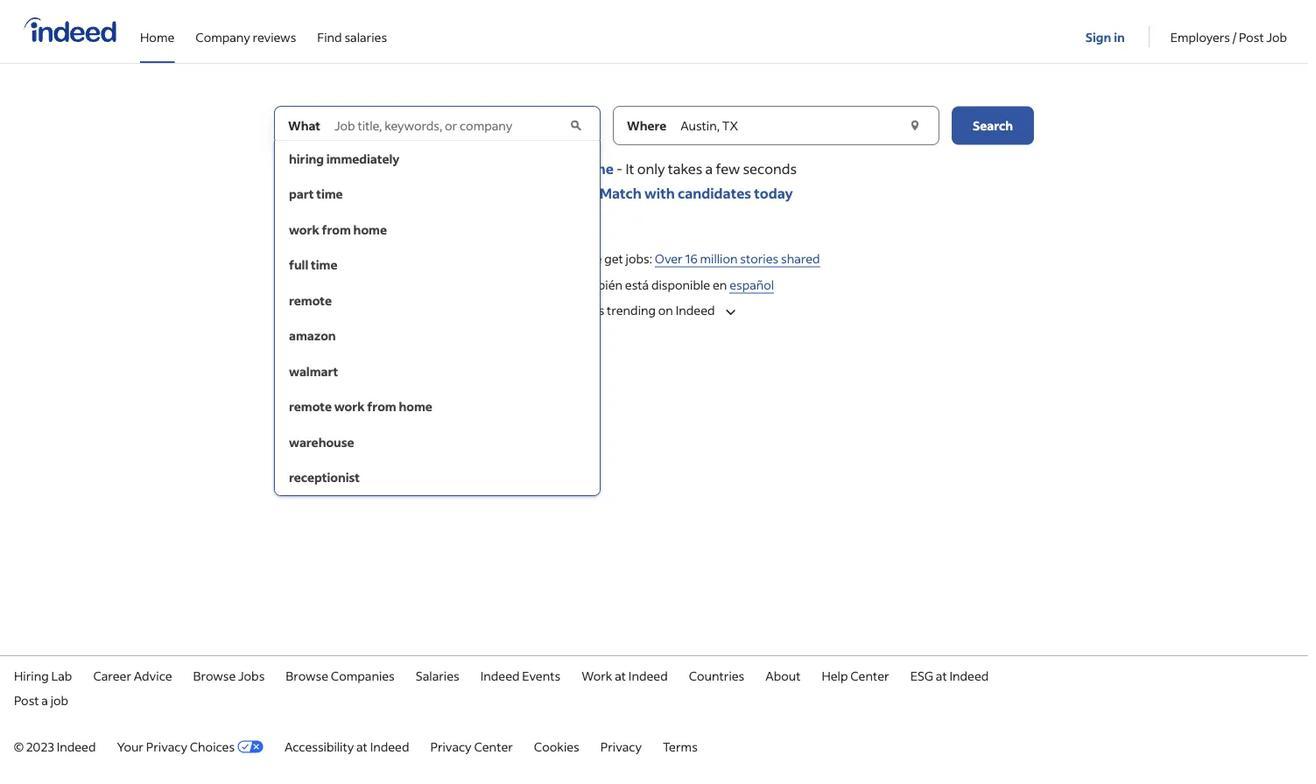 Task type: vqa. For each thing, say whether or not it's contained in the screenshot.
jobs:
yes



Task type: locate. For each thing, give the bounding box(es) containing it.
browse right the jobs
[[286, 668, 328, 684]]

0 horizontal spatial at
[[356, 739, 368, 755]]

privacy center link
[[430, 739, 513, 755]]

indeed también está disponible en español
[[534, 277, 774, 293]]

1 vertical spatial post
[[497, 159, 527, 177]]

1 horizontal spatial clear element
[[906, 117, 924, 134]]

today
[[754, 184, 793, 202]]

remote down walmart
[[289, 399, 332, 415]]

1 clear element from the left
[[567, 117, 585, 134]]

a
[[706, 159, 713, 177], [41, 693, 48, 709]]

clear element
[[567, 117, 585, 134], [906, 117, 924, 134]]

browse jobs
[[193, 668, 265, 684]]

en
[[713, 277, 727, 293]]

employers / post job
[[1171, 29, 1287, 45]]

million
[[700, 251, 738, 267]]

what's trending on indeed button
[[563, 300, 745, 323]]

home
[[353, 222, 387, 237], [399, 399, 432, 415]]

2 horizontal spatial post
[[1239, 29, 1264, 45]]

full time
[[289, 257, 338, 273]]

privacy center
[[430, 739, 513, 755]]

accessibility at indeed link
[[285, 739, 409, 755]]

1 browse from the left
[[193, 668, 236, 684]]

center down the esg at indeed post a job
[[474, 739, 513, 755]]

job
[[1267, 29, 1287, 45]]

takes
[[668, 159, 703, 177]]

2 browse from the left
[[286, 668, 328, 684]]

indeed left 'events'
[[481, 668, 520, 684]]

from
[[322, 222, 351, 237], [367, 399, 396, 415]]

your privacy choices
[[117, 739, 235, 755]]

in
[[1114, 29, 1125, 45]]

1 horizontal spatial privacy
[[430, 739, 472, 755]]

at right esg
[[936, 668, 947, 684]]

center for help center
[[851, 668, 890, 684]]

on
[[658, 303, 673, 318]]

what
[[288, 118, 321, 134]]

work down part
[[289, 222, 319, 237]]

time right part
[[316, 186, 343, 202]]

about
[[766, 668, 801, 684]]

0 vertical spatial center
[[851, 668, 890, 684]]

1 horizontal spatial clear image
[[906, 117, 924, 134]]

1 vertical spatial center
[[474, 739, 513, 755]]

1 remote from the top
[[289, 293, 332, 308]]

hiring lab link
[[14, 668, 72, 684]]

at for accessibility
[[356, 739, 368, 755]]

post
[[1239, 29, 1264, 45], [497, 159, 527, 177], [14, 693, 39, 709]]

2 vertical spatial post
[[14, 693, 39, 709]]

browse jobs link
[[193, 668, 265, 684]]

search button
[[952, 106, 1034, 145]]

1 vertical spatial a
[[41, 693, 48, 709]]

0 horizontal spatial clear image
[[567, 117, 585, 134]]

indeed inside the esg at indeed post a job
[[950, 668, 989, 684]]

1 clear image from the left
[[567, 117, 585, 134]]

indeed down "disponible"
[[676, 303, 715, 318]]

part time
[[289, 186, 343, 202]]

at inside the esg at indeed post a job
[[936, 668, 947, 684]]

0 horizontal spatial browse
[[193, 668, 236, 684]]

sign in
[[1086, 29, 1125, 45]]

here
[[515, 184, 547, 202]]

center for privacy center
[[474, 739, 513, 755]]

post up here
[[497, 159, 527, 177]]

company reviews
[[196, 29, 296, 45]]

post right /
[[1239, 29, 1264, 45]]

clear image left search button at the right of page
[[906, 117, 924, 134]]

clear element for where
[[906, 117, 924, 134]]

0 horizontal spatial privacy
[[146, 739, 187, 755]]

2 horizontal spatial privacy
[[601, 739, 642, 755]]

hiring
[[289, 151, 324, 166]]

1 vertical spatial remote
[[289, 399, 332, 415]]

2023
[[26, 739, 54, 755]]

clear image
[[567, 117, 585, 134], [906, 117, 924, 134]]

remote work from home
[[289, 399, 432, 415]]

warehouse
[[289, 434, 354, 450]]

amazon
[[289, 328, 336, 344]]

1 horizontal spatial home
[[399, 399, 432, 415]]

clear element left search button at the right of page
[[906, 117, 924, 134]]

1 vertical spatial work
[[334, 399, 365, 415]]

esg at indeed post a job
[[14, 668, 989, 709]]

0 vertical spatial work
[[289, 222, 319, 237]]

1 horizontal spatial post
[[497, 159, 527, 177]]

section containing indeed helps people get jobs:
[[0, 242, 1308, 302]]

None search field
[[274, 106, 1034, 497]]

time for part time
[[316, 186, 343, 202]]

browse
[[193, 668, 236, 684], [286, 668, 328, 684]]

work up warehouse on the bottom of the page
[[334, 399, 365, 415]]

indeed left helps
[[488, 251, 527, 267]]

2 clear image from the left
[[906, 117, 924, 134]]

-
[[617, 159, 623, 177]]

indeed right esg
[[950, 668, 989, 684]]

stories
[[740, 251, 779, 267]]

browse companies link
[[286, 668, 395, 684]]

center
[[851, 668, 890, 684], [474, 739, 513, 755]]

main content
[[0, 106, 1308, 497]]

where
[[627, 118, 667, 134]]

your
[[117, 739, 144, 755]]

salaries
[[345, 29, 387, 45]]

post down the 'hiring'
[[14, 693, 39, 709]]

privacy left terms
[[601, 739, 642, 755]]

0 horizontal spatial a
[[41, 693, 48, 709]]

at right "work"
[[615, 668, 626, 684]]

1 vertical spatial time
[[311, 257, 338, 273]]

clear image up resume
[[567, 117, 585, 134]]

1 vertical spatial home
[[399, 399, 432, 415]]

1 horizontal spatial from
[[367, 399, 396, 415]]

clear element up resume
[[567, 117, 585, 134]]

1 horizontal spatial work
[[334, 399, 365, 415]]

2 horizontal spatial at
[[936, 668, 947, 684]]

companies
[[331, 668, 395, 684]]

privacy
[[146, 739, 187, 755], [430, 739, 472, 755], [601, 739, 642, 755]]

at right accessibility
[[356, 739, 368, 755]]

clear image for where
[[906, 117, 924, 134]]

3 privacy from the left
[[601, 739, 642, 755]]

What field
[[331, 106, 566, 145]]

0 horizontal spatial clear element
[[567, 117, 585, 134]]

0 vertical spatial remote
[[289, 293, 332, 308]]

2 privacy from the left
[[430, 739, 472, 755]]

remote
[[289, 293, 332, 308], [289, 399, 332, 415]]

0 horizontal spatial from
[[322, 222, 351, 237]]

© 2023 indeed
[[14, 739, 96, 755]]

2 remote from the top
[[289, 399, 332, 415]]

0 vertical spatial home
[[353, 222, 387, 237]]

career advice
[[93, 668, 172, 684]]

immediately
[[326, 151, 400, 166]]

browse left the jobs
[[193, 668, 236, 684]]

0 vertical spatial time
[[316, 186, 343, 202]]

privacy down salaries
[[430, 739, 472, 755]]

seconds
[[743, 159, 797, 177]]

time right full at the top left
[[311, 257, 338, 273]]

hiring
[[14, 668, 49, 684]]

1 horizontal spatial a
[[706, 159, 713, 177]]

a left few
[[706, 159, 713, 177]]

1 horizontal spatial browse
[[286, 668, 328, 684]]

center right the help
[[851, 668, 890, 684]]

0 vertical spatial a
[[706, 159, 713, 177]]

only
[[637, 159, 665, 177]]

indeed inside "dropdown button"
[[676, 303, 715, 318]]

indeed right accessibility
[[370, 739, 409, 755]]

home link
[[140, 0, 175, 60]]

hire?
[[566, 184, 597, 202]]

help center
[[822, 668, 890, 684]]

0 horizontal spatial post
[[14, 693, 39, 709]]

indeed events
[[481, 668, 561, 684]]

time
[[316, 186, 343, 202], [311, 257, 338, 273]]

remote up the amazon
[[289, 293, 332, 308]]

©
[[14, 739, 24, 755]]

indeed
[[488, 251, 527, 267], [534, 277, 573, 293], [676, 303, 715, 318], [481, 668, 520, 684], [629, 668, 668, 684], [950, 668, 989, 684], [57, 739, 96, 755], [370, 739, 409, 755]]

Where field
[[677, 106, 905, 145]]

1 horizontal spatial at
[[615, 668, 626, 684]]

disponible
[[652, 277, 710, 293]]

0 horizontal spatial center
[[474, 739, 513, 755]]

cookies link
[[534, 739, 580, 755]]

1 vertical spatial from
[[367, 399, 396, 415]]

español link
[[730, 277, 774, 294]]

1 horizontal spatial center
[[851, 668, 890, 684]]

privacy right your
[[146, 739, 187, 755]]

section
[[0, 242, 1308, 302]]

a left "job"
[[41, 693, 48, 709]]

receptionist
[[289, 470, 360, 486]]

events
[[522, 668, 561, 684]]

trending
[[607, 303, 656, 318]]

2 clear element from the left
[[906, 117, 924, 134]]

match with candidates today link
[[600, 184, 793, 202]]

choices
[[190, 739, 235, 755]]

over 16 million stories shared link
[[655, 251, 820, 268]]



Task type: describe. For each thing, give the bounding box(es) containing it.
0 horizontal spatial home
[[353, 222, 387, 237]]

none search field containing what
[[274, 106, 1034, 497]]

esg at indeed link
[[911, 668, 989, 684]]

reviews
[[253, 29, 296, 45]]

job
[[51, 693, 68, 709]]

/
[[1233, 29, 1237, 45]]

work
[[582, 668, 613, 684]]

browse companies
[[286, 668, 395, 684]]

lab
[[51, 668, 72, 684]]

at for work
[[615, 668, 626, 684]]

español
[[730, 277, 774, 293]]

main content containing post your resume
[[0, 106, 1308, 497]]

a inside main content
[[706, 159, 713, 177]]

walmart
[[289, 363, 338, 379]]

post your resume link
[[497, 159, 614, 177]]

salaries
[[416, 668, 460, 684]]

sign in link
[[1086, 1, 1128, 60]]

0 vertical spatial from
[[322, 222, 351, 237]]

0 vertical spatial post
[[1239, 29, 1264, 45]]

your
[[530, 159, 561, 177]]

indeed helps people get jobs: over 16 million stories shared
[[488, 251, 820, 267]]

match with candidates today
[[600, 184, 793, 202]]

employers / post job link
[[1171, 0, 1287, 60]]

at for esg
[[936, 668, 947, 684]]

salaries link
[[416, 668, 460, 684]]

career advice link
[[93, 668, 172, 684]]

indeed down helps
[[534, 277, 573, 293]]

helps
[[530, 251, 561, 267]]

your privacy choices link
[[117, 739, 264, 755]]

with
[[645, 184, 675, 202]]

cookies
[[534, 739, 580, 755]]

countries
[[689, 668, 745, 684]]

terms
[[663, 739, 698, 755]]

employers
[[1171, 29, 1230, 45]]

terms link
[[663, 739, 698, 755]]

esg
[[911, 668, 934, 684]]

hiring immediately
[[289, 151, 400, 166]]

post a job link
[[14, 693, 68, 709]]

post inside the esg at indeed post a job
[[14, 693, 39, 709]]

match
[[600, 184, 642, 202]]

jobs
[[238, 668, 265, 684]]

work from home
[[289, 222, 387, 237]]

browse for browse jobs
[[193, 668, 236, 684]]

también
[[576, 277, 623, 293]]

sign
[[1086, 29, 1112, 45]]

over
[[655, 251, 683, 267]]

indeed right "work"
[[629, 668, 668, 684]]

0 horizontal spatial work
[[289, 222, 319, 237]]

full
[[289, 257, 308, 273]]

countries link
[[689, 668, 745, 684]]

get
[[604, 251, 623, 267]]

1 privacy from the left
[[146, 739, 187, 755]]

career
[[93, 668, 131, 684]]

privacy for privacy link
[[601, 739, 642, 755]]

few
[[716, 159, 740, 177]]

privacy for privacy center
[[430, 739, 472, 755]]

remote for remote work from home
[[289, 399, 332, 415]]

remote for remote
[[289, 293, 332, 308]]

part
[[289, 186, 314, 202]]

clear image for what
[[567, 117, 585, 134]]

privacy link
[[601, 739, 642, 755]]

help
[[822, 668, 848, 684]]

browse for browse companies
[[286, 668, 328, 684]]

it
[[626, 159, 634, 177]]

home
[[140, 29, 175, 45]]

company
[[196, 29, 250, 45]]

16
[[685, 251, 698, 267]]

advice
[[134, 668, 172, 684]]

resume
[[564, 159, 614, 177]]

post inside main content
[[497, 159, 527, 177]]

what's trending on indeed
[[565, 303, 715, 318]]

people
[[563, 251, 602, 267]]

time for full time
[[311, 257, 338, 273]]

a inside the esg at indeed post a job
[[41, 693, 48, 709]]

shared
[[781, 251, 820, 267]]

work at indeed
[[582, 668, 668, 684]]

here to hire?
[[515, 184, 597, 202]]

clear element for what
[[567, 117, 585, 134]]

find salaries link
[[317, 0, 387, 60]]

hiring lab
[[14, 668, 72, 684]]

about link
[[766, 668, 801, 684]]

work at indeed link
[[582, 668, 668, 684]]

post your resume - it only takes a few seconds
[[497, 159, 797, 177]]

help center link
[[822, 668, 890, 684]]

find
[[317, 29, 342, 45]]

indeed right 2023
[[57, 739, 96, 755]]

jobs:
[[626, 251, 652, 267]]

suggestions list box
[[274, 141, 601, 497]]



